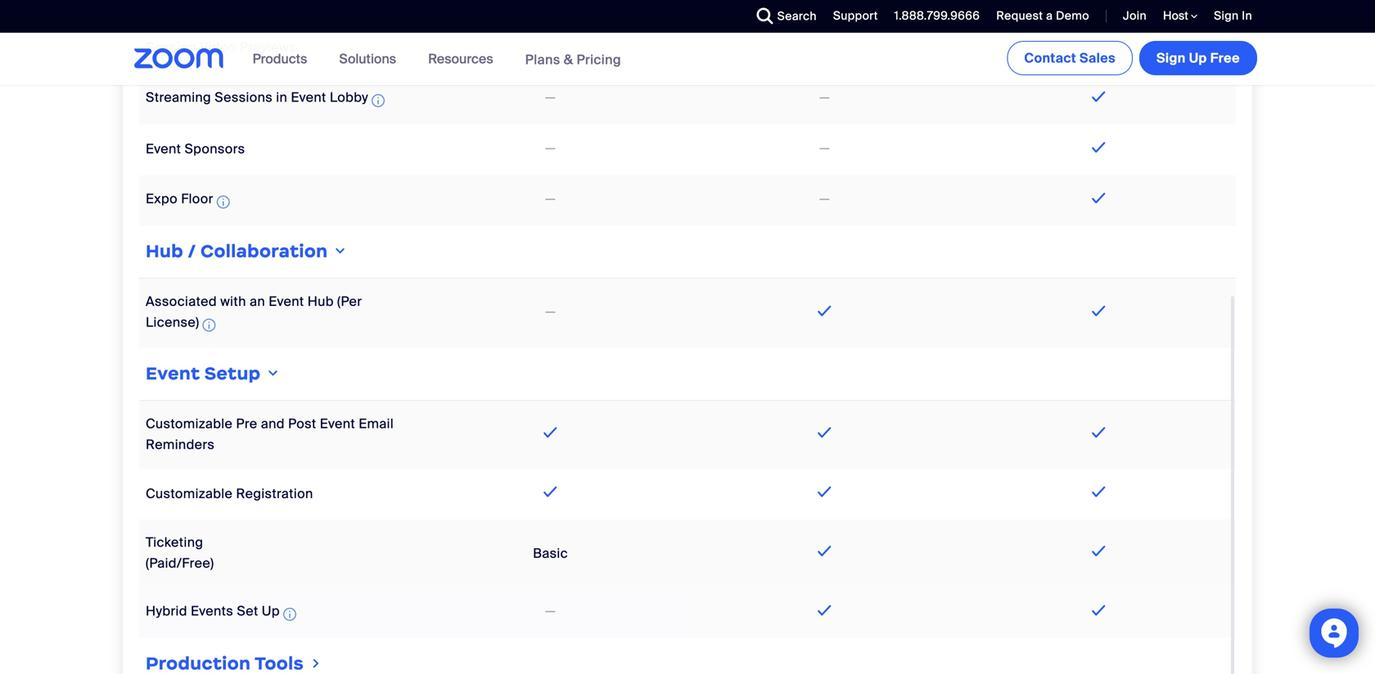 Task type: describe. For each thing, give the bounding box(es) containing it.
sign for sign in
[[1215, 8, 1239, 23]]

associated
[[146, 293, 217, 310]]

demo
[[1056, 8, 1090, 23]]

request
[[997, 8, 1044, 23]]

associated with an event hub (per license) application
[[146, 293, 362, 336]]

streaming sessions in event lobby application
[[146, 89, 388, 110]]

event setup cell
[[139, 355, 1237, 394]]

up inside sign up free button
[[1190, 50, 1208, 67]]

(per
[[337, 293, 362, 310]]

customizable registration
[[146, 485, 313, 503]]

session video previews
[[146, 39, 296, 56]]

lobby
[[330, 89, 368, 106]]

sign for sign up free
[[1157, 50, 1186, 67]]

host
[[1164, 8, 1192, 23]]

resources
[[428, 50, 494, 68]]

ok image
[[814, 542, 836, 561]]

pricing
[[577, 51, 621, 68]]

hub / collaboration
[[146, 240, 328, 262]]

sign in
[[1215, 8, 1253, 23]]

join
[[1124, 8, 1147, 23]]

hybrid events set up
[[146, 603, 280, 620]]

hub inside associated with an event hub (per license)
[[308, 293, 334, 310]]

solutions
[[339, 50, 396, 68]]

ok image
[[1089, 542, 1110, 561]]

expo floor application
[[146, 190, 233, 212]]

associated with an event hub (per license) image
[[203, 316, 216, 336]]

with
[[220, 293, 246, 310]]

hub / collaboration cell
[[139, 232, 1237, 271]]

and
[[261, 416, 285, 433]]

streaming
[[146, 89, 211, 106]]

streaming sessions in event lobby
[[146, 89, 368, 106]]

right image inside "hub / collaboration" cell
[[332, 245, 348, 258]]

a
[[1047, 8, 1053, 23]]

sales
[[1080, 50, 1116, 67]]

/
[[188, 240, 196, 262]]

resources button
[[428, 33, 501, 85]]

sponsors
[[185, 141, 245, 158]]

search
[[778, 9, 817, 24]]

&
[[564, 51, 574, 68]]

products button
[[253, 33, 315, 85]]

sessions
[[215, 89, 273, 106]]

streaming sessions in event lobby image
[[372, 91, 385, 110]]

event inside customizable pre and post event email reminders
[[320, 416, 355, 433]]

customizable for customizable pre and post event email reminders
[[146, 416, 233, 433]]

join link left "host"
[[1111, 0, 1151, 33]]

join link up meetings navigation
[[1124, 8, 1147, 23]]

zoom logo image
[[134, 48, 224, 69]]

event inside application
[[291, 89, 326, 106]]

expo floor image
[[217, 192, 230, 212]]

host button
[[1164, 8, 1198, 24]]

expo floor
[[146, 190, 214, 208]]

customizable for customizable registration
[[146, 485, 233, 503]]

reminders
[[146, 437, 215, 454]]

1 vertical spatial right image
[[310, 656, 323, 672]]

an
[[250, 293, 265, 310]]

request a demo
[[997, 8, 1090, 23]]

banner containing contact sales
[[115, 33, 1261, 86]]



Task type: locate. For each thing, give the bounding box(es) containing it.
1 horizontal spatial sign
[[1215, 8, 1239, 23]]

1 vertical spatial customizable
[[146, 485, 233, 503]]

support link
[[821, 0, 883, 33], [834, 8, 878, 23]]

1 horizontal spatial up
[[1190, 50, 1208, 67]]

in
[[276, 89, 288, 106]]

included image
[[1089, 36, 1110, 56], [1089, 137, 1110, 157], [814, 301, 836, 321], [1089, 301, 1110, 321], [540, 423, 562, 443], [1089, 423, 1110, 443], [1089, 482, 1110, 502], [814, 601, 836, 621], [1089, 601, 1110, 621]]

join link
[[1111, 0, 1151, 33], [1124, 8, 1147, 23]]

1 vertical spatial up
[[262, 603, 280, 620]]

banner
[[115, 33, 1261, 86]]

event right an
[[269, 293, 304, 310]]

license)
[[146, 314, 199, 331]]

sign up free button
[[1140, 41, 1258, 75]]

customizable inside customizable pre and post event email reminders
[[146, 416, 233, 433]]

set
[[237, 603, 258, 620]]

event setup
[[146, 363, 261, 385]]

event
[[291, 89, 326, 106], [146, 141, 181, 158], [269, 293, 304, 310], [146, 363, 200, 385], [320, 416, 355, 433]]

sign down "host"
[[1157, 50, 1186, 67]]

floor
[[181, 190, 214, 208]]

event inside cell
[[146, 363, 200, 385]]

sign up free
[[1157, 50, 1241, 67]]

plans & pricing
[[525, 51, 621, 68]]

not included image
[[543, 88, 559, 108], [543, 139, 559, 158], [817, 139, 833, 158], [543, 602, 559, 622]]

right image
[[265, 367, 281, 381]]

1 horizontal spatial hub
[[308, 293, 334, 310]]

free
[[1211, 50, 1241, 67]]

customizable up reminders at the bottom of page
[[146, 416, 233, 433]]

post
[[288, 416, 317, 433]]

registration
[[236, 485, 313, 503]]

contact
[[1025, 50, 1077, 67]]

1.888.799.9666
[[895, 8, 981, 23]]

1.888.799.9666 button
[[883, 0, 985, 33], [895, 8, 981, 23]]

hybrid
[[146, 603, 187, 620]]

plans & pricing link
[[525, 51, 621, 68], [525, 51, 621, 68]]

0 vertical spatial sign
[[1215, 8, 1239, 23]]

pre
[[236, 416, 258, 433]]

solutions button
[[339, 33, 404, 85]]

0 vertical spatial customizable
[[146, 416, 233, 433]]

0 vertical spatial right image
[[332, 245, 348, 258]]

email
[[359, 416, 394, 433]]

session
[[146, 39, 197, 56]]

up
[[1190, 50, 1208, 67], [262, 603, 280, 620]]

1 horizontal spatial right image
[[332, 245, 348, 258]]

ticketing
[[146, 534, 203, 552]]

products
[[253, 50, 307, 68]]

support
[[834, 8, 878, 23]]

event inside associated with an event hub (per license)
[[269, 293, 304, 310]]

product information navigation
[[240, 33, 634, 86]]

previews
[[240, 39, 296, 56]]

plans
[[525, 51, 561, 68]]

0 horizontal spatial right image
[[310, 656, 323, 672]]

sign inside button
[[1157, 50, 1186, 67]]

hybrid events set up application
[[146, 603, 300, 625]]

up inside hybrid events set up application
[[262, 603, 280, 620]]

hub inside cell
[[146, 240, 183, 262]]

expo
[[146, 190, 178, 208]]

video
[[200, 39, 236, 56]]

customizable down reminders at the bottom of page
[[146, 485, 233, 503]]

2 customizable from the top
[[146, 485, 233, 503]]

event up expo
[[146, 141, 181, 158]]

1 vertical spatial hub
[[308, 293, 334, 310]]

1 customizable from the top
[[146, 416, 233, 433]]

cell
[[688, 0, 962, 16], [962, 0, 1237, 16], [414, 31, 688, 66], [688, 31, 962, 66], [139, 645, 1237, 675]]

search button
[[745, 0, 821, 33]]

customizable
[[146, 416, 233, 433], [146, 485, 233, 503]]

event sponsors
[[146, 141, 245, 158]]

1 vertical spatial sign
[[1157, 50, 1186, 67]]

customizable pre and post event email reminders
[[146, 416, 394, 454]]

included image
[[1089, 87, 1110, 106], [1089, 188, 1110, 208], [814, 423, 836, 443], [540, 482, 562, 502], [814, 482, 836, 502]]

hybrid events set up image
[[283, 605, 296, 625]]

hub left (per
[[308, 293, 334, 310]]

0 vertical spatial up
[[1190, 50, 1208, 67]]

associated with an event hub (per license)
[[146, 293, 362, 331]]

in
[[1242, 8, 1253, 23]]

up left hybrid events set up "image"
[[262, 603, 280, 620]]

event right the post
[[320, 416, 355, 433]]

meetings navigation
[[1004, 33, 1261, 79]]

sign
[[1215, 8, 1239, 23], [1157, 50, 1186, 67]]

hub left /
[[146, 240, 183, 262]]

0 horizontal spatial sign
[[1157, 50, 1186, 67]]

0 horizontal spatial up
[[262, 603, 280, 620]]

hub
[[146, 240, 183, 262], [308, 293, 334, 310]]

0 vertical spatial hub
[[146, 240, 183, 262]]

basic
[[533, 545, 568, 563]]

right image
[[332, 245, 348, 258], [310, 656, 323, 672]]

sign in link
[[1202, 0, 1261, 33], [1215, 8, 1253, 23]]

collaboration
[[201, 240, 328, 262]]

contact sales link
[[1008, 41, 1133, 75]]

up left free
[[1190, 50, 1208, 67]]

request a demo link
[[985, 0, 1094, 33], [997, 8, 1090, 23]]

ticketing (paid/free)
[[146, 534, 214, 572]]

events
[[191, 603, 233, 620]]

setup
[[205, 363, 261, 385]]

sign left in
[[1215, 8, 1239, 23]]

contact sales
[[1025, 50, 1116, 67]]

not included image
[[817, 88, 833, 108], [543, 189, 559, 209], [817, 189, 833, 209], [543, 303, 559, 322]]

event down license)
[[146, 363, 200, 385]]

event right in
[[291, 89, 326, 106]]

(paid/free)
[[146, 555, 214, 572]]

0 horizontal spatial hub
[[146, 240, 183, 262]]



Task type: vqa. For each thing, say whether or not it's contained in the screenshot.
seventh menu item from the bottom of the Admin Menu Menu
no



